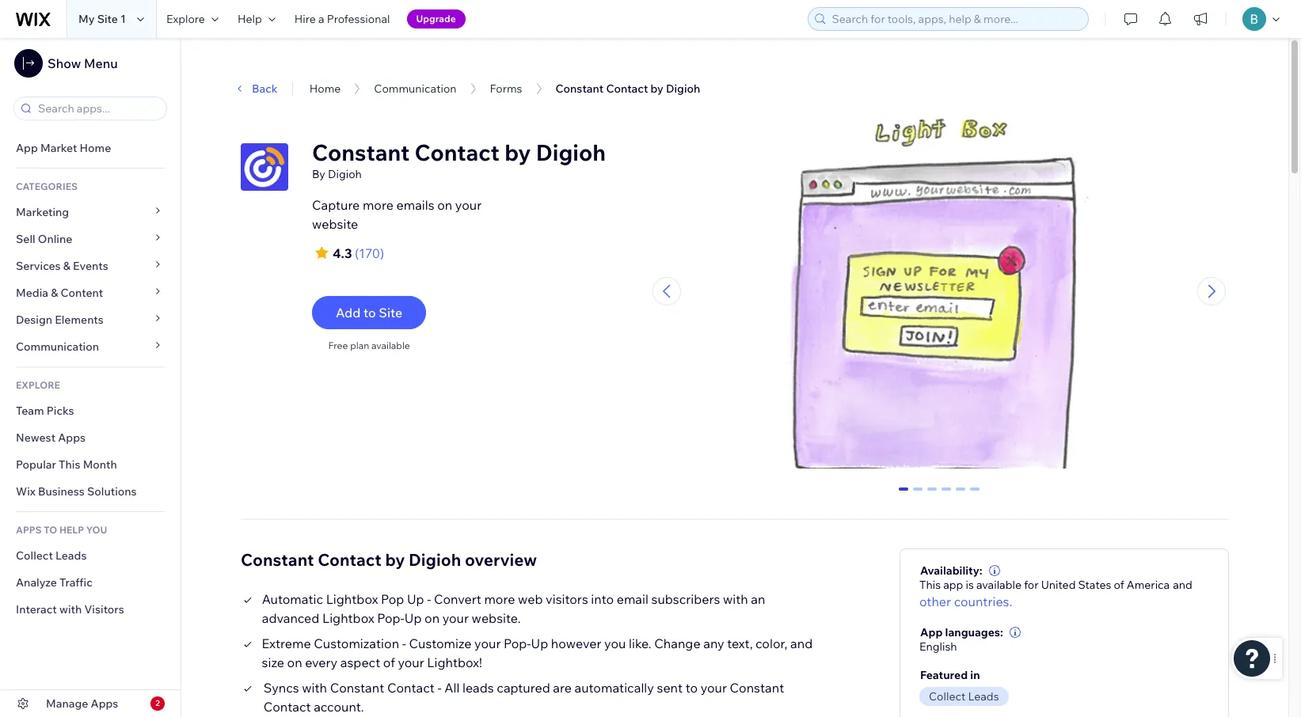 Task type: vqa. For each thing, say whether or not it's contained in the screenshot.
Media & Content
yes



Task type: locate. For each thing, give the bounding box(es) containing it.
by inside button
[[651, 82, 664, 96]]

collect inside 'featured in collect leads'
[[930, 690, 966, 704]]

collect leads
[[16, 549, 87, 563]]

your down constant contact by digioh by digioh
[[456, 197, 482, 213]]

app for app market home
[[16, 141, 38, 155]]

up up "customize"
[[405, 611, 422, 627]]

leads down help
[[55, 549, 87, 563]]

by for constant contact by digioh
[[651, 82, 664, 96]]

site up free plan available
[[379, 305, 403, 321]]

0 horizontal spatial available
[[372, 340, 410, 352]]

by
[[651, 82, 664, 96], [505, 139, 531, 166], [385, 550, 405, 570]]

with inside automatic lightbox pop up - convert more web visitors into email subscribers with an advanced lightbox pop-up on your website.
[[724, 592, 749, 608]]

2 horizontal spatial with
[[724, 592, 749, 608]]

0 vertical spatial on
[[438, 197, 453, 213]]

more
[[363, 197, 394, 213], [484, 592, 515, 608]]

customize
[[409, 636, 472, 652]]

1 right "my"
[[120, 12, 126, 26]]

2 horizontal spatial by
[[651, 82, 664, 96]]

1 vertical spatial pop-
[[504, 636, 531, 652]]

of inside extreme customization - customize your pop-up however you like. change any text, color, and size on every aspect of your lightbox!
[[383, 655, 395, 671]]

4.3 ( 170 )
[[333, 246, 384, 262]]

popular
[[16, 458, 56, 472]]

& right media
[[51, 286, 58, 300]]

available up the countries.
[[977, 578, 1022, 592]]

0 vertical spatial pop-
[[377, 611, 405, 627]]

into
[[591, 592, 614, 608]]

1 vertical spatial lightbox
[[322, 611, 375, 627]]

constant right forms
[[556, 82, 604, 96]]

communication link down the "elements"
[[0, 334, 181, 361]]

free plan available
[[328, 340, 410, 352]]

communication down upgrade button
[[374, 82, 457, 96]]

newest apps
[[16, 431, 86, 445]]

- left all
[[438, 680, 442, 696]]

collect leads link down in
[[920, 688, 1014, 707]]

1 horizontal spatial and
[[1174, 578, 1193, 592]]

overview
[[465, 550, 537, 570]]

0 horizontal spatial home
[[80, 141, 111, 155]]

0 horizontal spatial &
[[51, 286, 58, 300]]

0 horizontal spatial by
[[385, 550, 405, 570]]

& for content
[[51, 286, 58, 300]]

2 vertical spatial up
[[531, 636, 549, 652]]

constant inside constant contact by digioh by digioh
[[312, 139, 410, 166]]

0 horizontal spatial and
[[791, 636, 813, 652]]

0 vertical spatial by
[[286, 65, 299, 79]]

aspect
[[341, 655, 381, 671]]

by up capture
[[312, 167, 325, 181]]

0 horizontal spatial leads
[[55, 549, 87, 563]]

show
[[48, 55, 81, 71]]

0 horizontal spatial 2
[[155, 699, 160, 709]]

and other countries.
[[920, 578, 1193, 610]]

to
[[364, 305, 376, 321], [686, 680, 698, 696]]

0 horizontal spatial collect leads link
[[0, 543, 181, 570]]

0 horizontal spatial pop-
[[377, 611, 405, 627]]

apps up popular this month
[[58, 431, 86, 445]]

help
[[238, 12, 262, 26]]

1 vertical spatial on
[[425, 611, 440, 627]]

every
[[305, 655, 338, 671]]

1 vertical spatial 1
[[915, 488, 921, 502]]

picks
[[47, 404, 74, 418]]

and right color,
[[791, 636, 813, 652]]

with
[[724, 592, 749, 608], [59, 603, 82, 617], [302, 680, 327, 696]]

media
[[16, 286, 48, 300]]

1 vertical spatial collect leads link
[[920, 688, 1014, 707]]

constant for constant contact by digioh overview
[[241, 550, 314, 570]]

communication link down upgrade button
[[374, 82, 457, 96]]

leads inside 'featured in collect leads'
[[969, 690, 1000, 704]]

up left however on the bottom left of the page
[[531, 636, 549, 652]]

0 1 2 3 4 5
[[901, 488, 979, 502]]

communication down design elements
[[16, 340, 102, 354]]

0 vertical spatial collect
[[16, 549, 53, 563]]

more inside automatic lightbox pop up - convert more web visitors into email subscribers with an advanced lightbox pop-up on your website.
[[484, 592, 515, 608]]

0 horizontal spatial more
[[363, 197, 394, 213]]

collect down apps on the left
[[16, 549, 53, 563]]

1 right 0
[[915, 488, 921, 502]]

help
[[59, 525, 84, 536]]

email
[[617, 592, 649, 608]]

communication inside sidebar element
[[16, 340, 102, 354]]

your inside automatic lightbox pop up - convert more web visitors into email subscribers with an advanced lightbox pop-up on your website.
[[443, 611, 469, 627]]

0 vertical spatial 2
[[929, 488, 936, 502]]

5
[[972, 488, 979, 502]]

- inside automatic lightbox pop up - convert more web visitors into email subscribers with an advanced lightbox pop-up on your website.
[[427, 592, 431, 608]]

1 vertical spatial home
[[80, 141, 111, 155]]

lightbox up 'customization'
[[322, 611, 375, 627]]

0 horizontal spatial of
[[383, 655, 395, 671]]

& left events
[[63, 259, 70, 273]]

&
[[63, 259, 70, 273], [51, 286, 58, 300]]

app down other
[[921, 626, 943, 640]]

0 vertical spatial -
[[427, 592, 431, 608]]

with for interact with visitors
[[59, 603, 82, 617]]

1 horizontal spatial with
[[302, 680, 327, 696]]

your inside syncs with constant contact - all leads captured are automatically sent to your constant contact account.
[[701, 680, 727, 696]]

more left emails in the left of the page
[[363, 197, 394, 213]]

0 horizontal spatial app
[[16, 141, 38, 155]]

0 horizontal spatial communication
[[16, 340, 102, 354]]

constant inside button
[[556, 82, 604, 96]]

0 vertical spatial communication
[[374, 82, 457, 96]]

lightbox
[[326, 592, 378, 608], [322, 611, 375, 627]]

0 horizontal spatial collect
[[16, 549, 53, 563]]

- left convert
[[427, 592, 431, 608]]

more up website. at the bottom left of the page
[[484, 592, 515, 608]]

1 horizontal spatial apps
[[91, 697, 118, 712]]

0 vertical spatial apps
[[58, 431, 86, 445]]

on down extreme at the left
[[287, 655, 302, 671]]

of right "aspect"
[[383, 655, 395, 671]]

by
[[286, 65, 299, 79], [312, 167, 325, 181]]

and inside extreme customization - customize your pop-up however you like. change any text, color, and size on every aspect of your lightbox!
[[791, 636, 813, 652]]

leads down in
[[969, 690, 1000, 704]]

1 horizontal spatial pop-
[[504, 636, 531, 652]]

1 vertical spatial app
[[921, 626, 943, 640]]

on up "customize"
[[425, 611, 440, 627]]

of
[[1115, 578, 1125, 592], [383, 655, 395, 671]]

america
[[1128, 578, 1171, 592]]

states
[[1079, 578, 1112, 592]]

up right pop
[[407, 592, 424, 608]]

visitors
[[84, 603, 124, 617]]

contact for constant contact by digioh by digioh
[[415, 139, 500, 166]]

0 horizontal spatial -
[[402, 636, 406, 652]]

app left market
[[16, 141, 38, 155]]

0 vertical spatial leads
[[55, 549, 87, 563]]

-
[[427, 592, 431, 608], [402, 636, 406, 652], [438, 680, 442, 696]]

1 horizontal spatial &
[[63, 259, 70, 273]]

1 horizontal spatial to
[[686, 680, 698, 696]]

with inside syncs with constant contact - all leads captured are automatically sent to your constant contact account.
[[302, 680, 327, 696]]

apps
[[58, 431, 86, 445], [91, 697, 118, 712]]

1 horizontal spatial 2
[[929, 488, 936, 502]]

2 left 3
[[929, 488, 936, 502]]

1 vertical spatial site
[[379, 305, 403, 321]]

this up other
[[920, 578, 941, 592]]

1 vertical spatial collect
[[930, 690, 966, 704]]

pop-
[[377, 611, 405, 627], [504, 636, 531, 652]]

- inside syncs with constant contact - all leads captured are automatically sent to your constant contact account.
[[438, 680, 442, 696]]

to right sent
[[686, 680, 698, 696]]

1 vertical spatial &
[[51, 286, 58, 300]]

newest
[[16, 431, 56, 445]]

by digioh
[[286, 65, 337, 79]]

popular this month
[[16, 458, 117, 472]]

apps to help you
[[16, 525, 107, 536]]

0 vertical spatial &
[[63, 259, 70, 273]]

digioh inside button
[[666, 82, 701, 96]]

collect
[[16, 549, 53, 563], [930, 690, 966, 704]]

apps right manage
[[91, 697, 118, 712]]

on inside extreme customization - customize your pop-up however you like. change any text, color, and size on every aspect of your lightbox!
[[287, 655, 302, 671]]

your down convert
[[443, 611, 469, 627]]

constant for constant contact by digioh by digioh
[[312, 139, 410, 166]]

and inside and other countries.
[[1174, 578, 1193, 592]]

this up 'wix business solutions'
[[59, 458, 80, 472]]

1 horizontal spatial 1
[[915, 488, 921, 502]]

- for contact
[[438, 680, 442, 696]]

and right america
[[1174, 578, 1193, 592]]

site
[[97, 12, 118, 26], [379, 305, 403, 321]]

2 vertical spatial on
[[287, 655, 302, 671]]

1 vertical spatial apps
[[91, 697, 118, 712]]

0 horizontal spatial to
[[364, 305, 376, 321]]

hire
[[295, 12, 316, 26]]

with down "traffic" in the bottom left of the page
[[59, 603, 82, 617]]

on inside automatic lightbox pop up - convert more web visitors into email subscribers with an advanced lightbox pop-up on your website.
[[425, 611, 440, 627]]

emails
[[397, 197, 435, 213]]

business
[[38, 485, 85, 499]]

1 horizontal spatial available
[[977, 578, 1022, 592]]

1 vertical spatial communication link
[[0, 334, 181, 361]]

explore
[[166, 12, 205, 26]]

1 vertical spatial by
[[505, 139, 531, 166]]

is
[[966, 578, 975, 592]]

0 vertical spatial and
[[1174, 578, 1193, 592]]

contact inside button
[[607, 82, 648, 96]]

0 horizontal spatial by
[[286, 65, 299, 79]]

change
[[655, 636, 701, 652]]

- left "customize"
[[402, 636, 406, 652]]

0 vertical spatial communication link
[[374, 82, 457, 96]]

1 horizontal spatial -
[[427, 592, 431, 608]]

advanced
[[262, 611, 320, 627]]

1 vertical spatial available
[[977, 578, 1022, 592]]

by down the 'hire'
[[286, 65, 299, 79]]

syncs
[[264, 680, 299, 696]]

english
[[920, 640, 958, 654]]

constant contact by digioh preview 0 image
[[701, 110, 1178, 477]]

constant up capture
[[312, 139, 410, 166]]

wix
[[16, 485, 36, 499]]

to right add
[[364, 305, 376, 321]]

2 right 'manage apps'
[[155, 699, 160, 709]]

4.3
[[333, 246, 352, 262]]

& inside "services & events" link
[[63, 259, 70, 273]]

0 vertical spatial more
[[363, 197, 394, 213]]

by inside constant contact by digioh by digioh
[[505, 139, 531, 166]]

solutions
[[87, 485, 137, 499]]

1 vertical spatial -
[[402, 636, 406, 652]]

analyze traffic link
[[0, 570, 181, 597]]

1 horizontal spatial site
[[379, 305, 403, 321]]

pop- down website. at the bottom left of the page
[[504, 636, 531, 652]]

0 vertical spatial 1
[[120, 12, 126, 26]]

app inside sidebar element
[[16, 141, 38, 155]]

countries.
[[955, 594, 1013, 610]]

0 vertical spatial this
[[59, 458, 80, 472]]

events
[[73, 259, 108, 273]]

collect leads link down the you
[[0, 543, 181, 570]]

subscribers
[[652, 592, 721, 608]]

1 horizontal spatial communication
[[374, 82, 457, 96]]

0 horizontal spatial site
[[97, 12, 118, 26]]

constant contact by digioh logo image
[[241, 143, 288, 191]]

constant up 'automatic'
[[241, 550, 314, 570]]

0 vertical spatial home
[[310, 82, 341, 96]]

are
[[553, 680, 572, 696]]

up
[[407, 592, 424, 608], [405, 611, 422, 627], [531, 636, 549, 652]]

1 horizontal spatial home
[[310, 82, 341, 96]]

0 vertical spatial collect leads link
[[0, 543, 181, 570]]

your inside the capture more emails on your website
[[456, 197, 482, 213]]

1 horizontal spatial communication link
[[374, 82, 457, 96]]

customization
[[314, 636, 399, 652]]

1 vertical spatial by
[[312, 167, 325, 181]]

1 horizontal spatial app
[[921, 626, 943, 640]]

1 vertical spatial leads
[[969, 690, 1000, 704]]

1 horizontal spatial more
[[484, 592, 515, 608]]

of right states
[[1115, 578, 1125, 592]]

website
[[312, 216, 358, 232]]

1 horizontal spatial by
[[505, 139, 531, 166]]

1 horizontal spatial by
[[312, 167, 325, 181]]

syncs with constant contact - all leads captured are automatically sent to your constant contact account.
[[264, 680, 785, 715]]

languages:
[[946, 626, 1004, 640]]

pop- down pop
[[377, 611, 405, 627]]

team picks link
[[0, 398, 181, 425]]

apps for newest apps
[[58, 431, 86, 445]]

1 vertical spatial of
[[383, 655, 395, 671]]

on right emails in the left of the page
[[438, 197, 453, 213]]

home down by digioh
[[310, 82, 341, 96]]

contact inside constant contact by digioh by digioh
[[415, 139, 500, 166]]

lightbox left pop
[[326, 592, 378, 608]]

0 horizontal spatial this
[[59, 458, 80, 472]]

available right plan
[[372, 340, 410, 352]]

app for app languages:
[[921, 626, 943, 640]]

1 vertical spatial communication
[[16, 340, 102, 354]]

back button
[[233, 82, 278, 96]]

available
[[372, 340, 410, 352], [977, 578, 1022, 592]]

constant for constant contact by digioh
[[556, 82, 604, 96]]

app
[[16, 141, 38, 155], [921, 626, 943, 640]]

communication link
[[374, 82, 457, 96], [0, 334, 181, 361]]

text,
[[728, 636, 753, 652]]

1 horizontal spatial of
[[1115, 578, 1125, 592]]

0 vertical spatial app
[[16, 141, 38, 155]]

with inside sidebar element
[[59, 603, 82, 617]]

home right market
[[80, 141, 111, 155]]

up inside extreme customization - customize your pop-up however you like. change any text, color, and size on every aspect of your lightbox!
[[531, 636, 549, 652]]

2 horizontal spatial -
[[438, 680, 442, 696]]

featured
[[921, 669, 969, 683]]

1 vertical spatial 2
[[155, 699, 160, 709]]

sidebar element
[[0, 38, 181, 718]]

& inside media & content "link"
[[51, 286, 58, 300]]

constant down color,
[[730, 680, 785, 696]]

2 vertical spatial by
[[385, 550, 405, 570]]

home inside sidebar element
[[80, 141, 111, 155]]

contact for constant contact by digioh
[[607, 82, 648, 96]]

0 vertical spatial available
[[372, 340, 410, 352]]

Search apps... field
[[33, 97, 162, 120]]

interact
[[16, 603, 57, 617]]

with for syncs with constant contact - all leads captured are automatically sent to your constant contact account.
[[302, 680, 327, 696]]

1 horizontal spatial leads
[[969, 690, 1000, 704]]

1 horizontal spatial collect
[[930, 690, 966, 704]]

Search for tools, apps, help & more... field
[[828, 8, 1084, 30]]

1 horizontal spatial this
[[920, 578, 941, 592]]

with left an
[[724, 592, 749, 608]]

0 vertical spatial by
[[651, 82, 664, 96]]

united
[[1042, 578, 1076, 592]]

0 vertical spatial to
[[364, 305, 376, 321]]

any
[[704, 636, 725, 652]]

your right sent
[[701, 680, 727, 696]]

1 vertical spatial more
[[484, 592, 515, 608]]

add to site
[[336, 305, 403, 321]]

collect down featured
[[930, 690, 966, 704]]

site right "my"
[[97, 12, 118, 26]]

2 vertical spatial -
[[438, 680, 442, 696]]

account.
[[314, 699, 364, 715]]

1 vertical spatial to
[[686, 680, 698, 696]]

add to site button
[[312, 296, 427, 330]]

site inside 'button'
[[379, 305, 403, 321]]

with down every
[[302, 680, 327, 696]]

marketing link
[[0, 199, 181, 226]]



Task type: describe. For each thing, give the bounding box(es) containing it.
capture
[[312, 197, 360, 213]]

0
[[901, 488, 907, 502]]

all
[[445, 680, 460, 696]]

app languages:
[[921, 626, 1004, 640]]

newest apps link
[[0, 425, 181, 452]]

captured
[[497, 680, 551, 696]]

digioh for constant contact by digioh by digioh
[[536, 139, 606, 166]]

digioh for constant contact by digioh
[[666, 82, 701, 96]]

market
[[40, 141, 77, 155]]

media & content link
[[0, 280, 181, 307]]

upgrade button
[[407, 10, 466, 29]]

my site 1
[[78, 12, 126, 26]]

1 horizontal spatial collect leads link
[[920, 688, 1014, 707]]

interact with visitors link
[[0, 597, 181, 624]]

2 inside sidebar element
[[155, 699, 160, 709]]

pop
[[381, 592, 404, 608]]

popular this month link
[[0, 452, 181, 479]]

capture more emails on your website
[[312, 197, 482, 232]]

your down "customize"
[[398, 655, 425, 671]]

0 vertical spatial of
[[1115, 578, 1125, 592]]

apps
[[16, 525, 42, 536]]

contact for constant contact by digioh overview
[[318, 550, 382, 570]]

leads
[[463, 680, 494, 696]]

other
[[920, 594, 952, 610]]

app market home link
[[0, 135, 181, 162]]

constant contact by digioh by digioh
[[312, 139, 606, 181]]

color,
[[756, 636, 788, 652]]

sent
[[657, 680, 683, 696]]

more inside the capture more emails on your website
[[363, 197, 394, 213]]

interact with visitors
[[16, 603, 124, 617]]

extreme customization - customize your pop-up however you like. change any text, color, and size on every aspect of your lightbox!
[[262, 636, 813, 671]]

elements
[[55, 313, 104, 327]]

170
[[359, 246, 380, 262]]

for
[[1025, 578, 1039, 592]]

constant contact by digioh button
[[548, 77, 709, 101]]

- for up
[[427, 592, 431, 608]]

pop- inside extreme customization - customize your pop-up however you like. change any text, color, and size on every aspect of your lightbox!
[[504, 636, 531, 652]]

hire a professional link
[[285, 0, 400, 38]]

0 vertical spatial lightbox
[[326, 592, 378, 608]]

& for events
[[63, 259, 70, 273]]

in
[[971, 669, 981, 683]]

by for constant contact by digioh by digioh
[[505, 139, 531, 166]]

on inside the capture more emails on your website
[[438, 197, 453, 213]]

collect inside sidebar element
[[16, 549, 53, 563]]

manage
[[46, 697, 88, 712]]

my
[[78, 12, 95, 26]]

this app is available for united states of america
[[920, 578, 1171, 592]]

like.
[[629, 636, 652, 652]]

online
[[38, 232, 72, 246]]

hire a professional
[[295, 12, 390, 26]]

digioh for constant contact by digioh overview
[[409, 550, 461, 570]]

marketing
[[16, 205, 69, 220]]

constant down "aspect"
[[330, 680, 385, 696]]

services & events
[[16, 259, 108, 273]]

0 horizontal spatial 1
[[120, 12, 126, 26]]

automatic lightbox pop up - convert more web visitors into email subscribers with an advanced lightbox pop-up on your website.
[[262, 592, 766, 627]]

content
[[61, 286, 103, 300]]

app market home
[[16, 141, 111, 155]]

size
[[262, 655, 284, 671]]

pop- inside automatic lightbox pop up - convert more web visitors into email subscribers with an advanced lightbox pop-up on your website.
[[377, 611, 405, 627]]

plan
[[350, 340, 369, 352]]

sell online link
[[0, 226, 181, 253]]

however
[[551, 636, 602, 652]]

you
[[86, 525, 107, 536]]

this inside sidebar element
[[59, 458, 80, 472]]

explore
[[16, 380, 60, 391]]

media & content
[[16, 286, 103, 300]]

back
[[252, 82, 278, 96]]

by inside constant contact by digioh by digioh
[[312, 167, 325, 181]]

- inside extreme customization - customize your pop-up however you like. change any text, color, and size on every aspect of your lightbox!
[[402, 636, 406, 652]]

apps for manage apps
[[91, 697, 118, 712]]

analyze traffic
[[16, 576, 93, 590]]

to inside 'button'
[[364, 305, 376, 321]]

automatic
[[262, 592, 323, 608]]

to inside syncs with constant contact - all leads captured are automatically sent to your constant contact account.
[[686, 680, 698, 696]]

1 vertical spatial up
[[405, 611, 422, 627]]

your down website. at the bottom left of the page
[[475, 636, 501, 652]]

0 horizontal spatial communication link
[[0, 334, 181, 361]]

)
[[380, 246, 384, 262]]

0 vertical spatial up
[[407, 592, 424, 608]]

constant contact by digioh
[[556, 82, 701, 96]]

team picks
[[16, 404, 74, 418]]

sell online
[[16, 232, 72, 246]]

by for constant contact by digioh overview
[[385, 550, 405, 570]]

visitors
[[546, 592, 589, 608]]

design elements
[[16, 313, 104, 327]]

featured in collect leads
[[921, 669, 1000, 704]]

0 vertical spatial site
[[97, 12, 118, 26]]

wix business solutions link
[[0, 479, 181, 506]]

help button
[[228, 0, 285, 38]]

4
[[958, 488, 964, 502]]

other countries. link
[[920, 592, 1013, 611]]

services
[[16, 259, 61, 273]]

wix business solutions
[[16, 485, 137, 499]]

show menu button
[[14, 49, 118, 78]]

3
[[944, 488, 950, 502]]

manage apps
[[46, 697, 118, 712]]

1 vertical spatial this
[[920, 578, 941, 592]]

leads inside sidebar element
[[55, 549, 87, 563]]

traffic
[[60, 576, 93, 590]]

forms
[[490, 82, 523, 96]]

categories
[[16, 181, 78, 193]]

extreme
[[262, 636, 311, 652]]

(
[[355, 246, 359, 262]]

design elements link
[[0, 307, 181, 334]]

upgrade
[[416, 13, 456, 25]]



